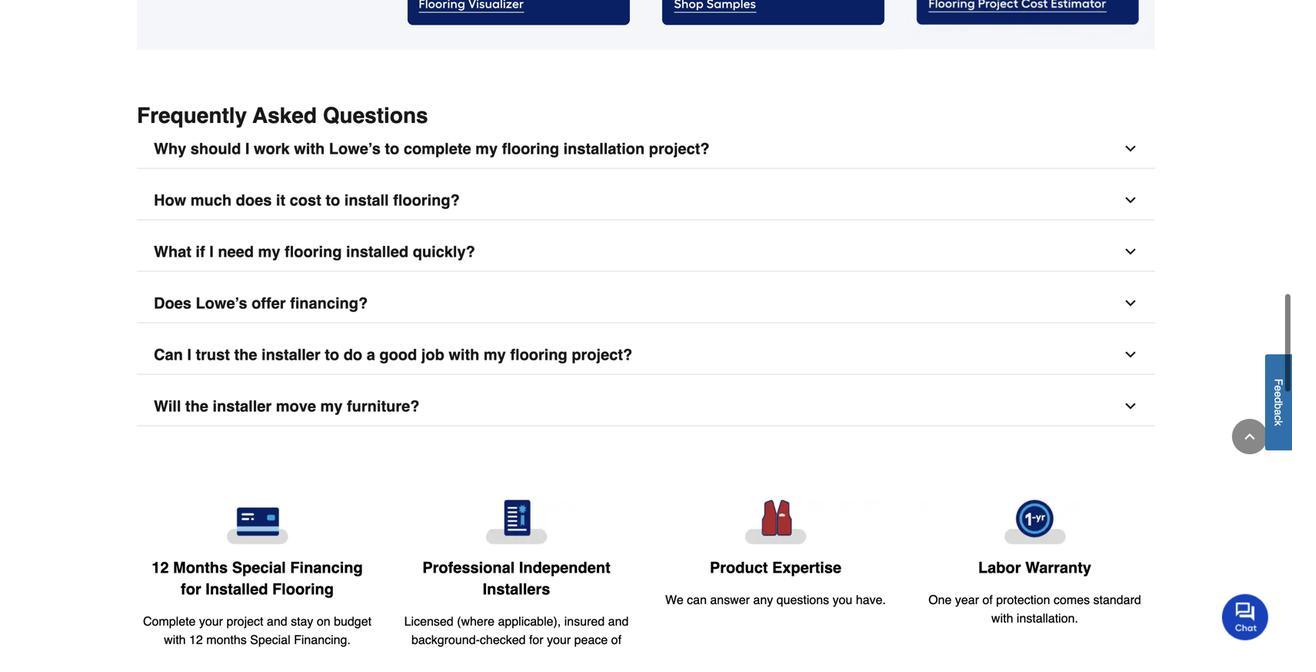 Task type: vqa. For each thing, say whether or not it's contained in the screenshot.
Stay
yes



Task type: locate. For each thing, give the bounding box(es) containing it.
my right need
[[258, 243, 280, 261]]

f e e d b a c k button
[[1266, 355, 1293, 451]]

1 horizontal spatial your
[[547, 633, 571, 648]]

1 vertical spatial i
[[209, 243, 214, 261]]

for down "applicable),"
[[529, 633, 544, 648]]

1 vertical spatial your
[[547, 633, 571, 648]]

should
[[191, 140, 241, 158]]

1 horizontal spatial a
[[1273, 410, 1286, 416]]

1 vertical spatial a
[[1273, 410, 1286, 416]]

with right job
[[449, 346, 480, 364]]

financing.
[[294, 633, 351, 648]]

your down insured
[[547, 633, 571, 648]]

e up b
[[1273, 392, 1286, 398]]

do
[[344, 346, 363, 364]]

0 horizontal spatial project?
[[572, 346, 633, 364]]

my
[[476, 140, 498, 158], [258, 243, 280, 261], [484, 346, 506, 364], [321, 398, 343, 416]]

installer
[[262, 346, 321, 364], [213, 398, 272, 416]]

asked
[[253, 104, 317, 128]]

i
[[245, 140, 250, 158], [209, 243, 214, 261], [187, 346, 192, 364]]

product
[[710, 560, 768, 577]]

1 chevron down image from the top
[[1124, 141, 1139, 157]]

stay
[[291, 615, 314, 629]]

0 vertical spatial the
[[234, 346, 257, 364]]

chevron down image for quickly?
[[1124, 244, 1139, 260]]

0 horizontal spatial a
[[367, 346, 375, 364]]

installer up will the installer move my furniture?
[[262, 346, 321, 364]]

e
[[1273, 386, 1286, 392], [1273, 392, 1286, 398]]

your inside licensed (where applicable), insured and background-checked for your peace o
[[547, 633, 571, 648]]

chevron down image inside what if i need my flooring installed quickly? button
[[1124, 244, 1139, 260]]

1 and from the left
[[608, 615, 629, 629]]

chevron down image inside will the installer move my furniture? button
[[1124, 399, 1139, 414]]

warranty
[[1026, 560, 1092, 577]]

chevron down image inside can i trust the installer to do a good job with my flooring project? "button"
[[1124, 347, 1139, 363]]

and
[[608, 615, 629, 629], [267, 615, 288, 629]]

installation.
[[1017, 612, 1079, 626]]

1 vertical spatial installer
[[213, 398, 272, 416]]

need
[[218, 243, 254, 261]]

with down the complete
[[164, 633, 186, 648]]

lowe's down questions
[[329, 140, 381, 158]]

flooring?
[[393, 192, 460, 209]]

your up 12 months
[[199, 615, 223, 629]]

professional
[[423, 560, 515, 577]]

can
[[154, 346, 183, 364]]

and right insured
[[608, 615, 629, 629]]

questions
[[777, 593, 830, 608]]

1 e from the top
[[1273, 386, 1286, 392]]

project? up how much does it cost to install flooring? button
[[649, 140, 710, 158]]

0 vertical spatial i
[[245, 140, 250, 158]]

to inside "button"
[[325, 346, 339, 364]]

i inside 'button'
[[245, 140, 250, 158]]

to down questions
[[385, 140, 400, 158]]

installer inside button
[[213, 398, 272, 416]]

with down of
[[992, 612, 1014, 626]]

flooring
[[502, 140, 560, 158], [285, 243, 342, 261], [510, 346, 568, 364]]

can i trust the installer to do a good job with my flooring project?
[[154, 346, 633, 364]]

0 vertical spatial project?
[[649, 140, 710, 158]]

0 horizontal spatial your
[[199, 615, 223, 629]]

scroll to top element
[[1233, 419, 1268, 455]]

1 horizontal spatial and
[[608, 615, 629, 629]]

chevron down image inside how much does it cost to install flooring? button
[[1124, 193, 1139, 208]]

1 horizontal spatial lowe's
[[329, 140, 381, 158]]

with inside complete your project and stay on budget with 12 months special financing.
[[164, 633, 186, 648]]

i left work
[[245, 140, 250, 158]]

2 vertical spatial to
[[325, 346, 339, 364]]

special inside complete your project and stay on budget with 12 months special financing.
[[250, 633, 291, 648]]

and left "stay"
[[267, 615, 288, 629]]

0 vertical spatial special
[[232, 560, 286, 577]]

flooring
[[272, 581, 334, 599]]

can i trust the installer to do a good job with my flooring project? button
[[137, 336, 1156, 375]]

2 vertical spatial i
[[187, 346, 192, 364]]

chat invite button image
[[1223, 594, 1270, 641]]

0 vertical spatial your
[[199, 615, 223, 629]]

good
[[380, 346, 417, 364]]

0 vertical spatial installer
[[262, 346, 321, 364]]

a dark blue background check icon. image
[[399, 501, 634, 545]]

i for if
[[209, 243, 214, 261]]

what
[[154, 243, 192, 261]]

with right work
[[294, 140, 325, 158]]

independent
[[519, 560, 611, 577]]

with inside 'why should i work with lowe's to complete my flooring installation project?' 'button'
[[294, 140, 325, 158]]

to left "do"
[[325, 346, 339, 364]]

a right "do"
[[367, 346, 375, 364]]

1 horizontal spatial project?
[[649, 140, 710, 158]]

0 horizontal spatial i
[[187, 346, 192, 364]]

shop samples. image
[[646, 0, 901, 50]]

financing?
[[290, 295, 368, 312]]

one year of protection comes standard with installation.
[[929, 593, 1142, 626]]

project? inside "button"
[[572, 346, 633, 364]]

what if i need my flooring installed quickly? button
[[137, 233, 1156, 272]]

special
[[232, 560, 286, 577], [250, 633, 291, 648]]

peace
[[575, 633, 608, 648]]

my inside button
[[321, 398, 343, 416]]

lowe's
[[329, 140, 381, 158], [196, 295, 247, 312]]

product expertise
[[710, 560, 842, 577]]

to
[[385, 140, 400, 158], [326, 192, 340, 209], [325, 346, 339, 364]]

cost
[[290, 192, 322, 209]]

0 horizontal spatial the
[[185, 398, 209, 416]]

i inside "button"
[[187, 346, 192, 364]]

4 chevron down image from the top
[[1124, 296, 1139, 311]]

1 vertical spatial the
[[185, 398, 209, 416]]

for
[[181, 581, 201, 599], [529, 633, 544, 648]]

0 horizontal spatial lowe's
[[196, 295, 247, 312]]

chevron down image
[[1124, 141, 1139, 157], [1124, 193, 1139, 208], [1124, 244, 1139, 260], [1124, 296, 1139, 311], [1124, 347, 1139, 363], [1124, 399, 1139, 414]]

my inside button
[[258, 243, 280, 261]]

e up d
[[1273, 386, 1286, 392]]

why
[[154, 140, 186, 158]]

chevron down image inside 'why should i work with lowe's to complete my flooring installation project?' 'button'
[[1124, 141, 1139, 157]]

chevron down image for flooring?
[[1124, 193, 1139, 208]]

i right if
[[209, 243, 214, 261]]

2 e from the top
[[1273, 392, 1286, 398]]

0 horizontal spatial for
[[181, 581, 201, 599]]

i for should
[[245, 140, 250, 158]]

for inside licensed (where applicable), insured and background-checked for your peace o
[[529, 633, 544, 648]]

with
[[294, 140, 325, 158], [449, 346, 480, 364], [992, 612, 1014, 626], [164, 633, 186, 648]]

licensed (where applicable), insured and background-checked for your peace o
[[405, 615, 629, 652]]

for down "months"
[[181, 581, 201, 599]]

the right will
[[185, 398, 209, 416]]

1 horizontal spatial the
[[234, 346, 257, 364]]

how much does it cost to install flooring?
[[154, 192, 460, 209]]

2 horizontal spatial i
[[245, 140, 250, 158]]

1 horizontal spatial i
[[209, 243, 214, 261]]

1 horizontal spatial for
[[529, 633, 544, 648]]

1 vertical spatial flooring
[[285, 243, 342, 261]]

the right trust
[[234, 346, 257, 364]]

0 vertical spatial flooring
[[502, 140, 560, 158]]

flooring visualizer. image
[[392, 0, 646, 50]]

flooring inside can i trust the installer to do a good job with my flooring project? "button"
[[510, 346, 568, 364]]

the inside button
[[185, 398, 209, 416]]

licensed
[[405, 615, 454, 629]]

i right can
[[187, 346, 192, 364]]

lowe's left offer
[[196, 295, 247, 312]]

0 vertical spatial a
[[367, 346, 375, 364]]

my right job
[[484, 346, 506, 364]]

f e e d b a c k
[[1273, 379, 1286, 427]]

frequently asked questions
[[137, 104, 428, 128]]

to for do
[[325, 346, 339, 364]]

a up k
[[1273, 410, 1286, 416]]

5 chevron down image from the top
[[1124, 347, 1139, 363]]

my right move
[[321, 398, 343, 416]]

applicable),
[[498, 615, 561, 629]]

2 and from the left
[[267, 615, 288, 629]]

6 chevron down image from the top
[[1124, 399, 1139, 414]]

i inside button
[[209, 243, 214, 261]]

2 chevron down image from the top
[[1124, 193, 1139, 208]]

your
[[199, 615, 223, 629], [547, 633, 571, 648]]

0 vertical spatial for
[[181, 581, 201, 599]]

to inside button
[[326, 192, 340, 209]]

3 chevron down image from the top
[[1124, 244, 1139, 260]]

special down project
[[250, 633, 291, 648]]

0 horizontal spatial and
[[267, 615, 288, 629]]

project?
[[649, 140, 710, 158], [572, 346, 633, 364]]

0 vertical spatial lowe's
[[329, 140, 381, 158]]

to right cost
[[326, 192, 340, 209]]

install
[[345, 192, 389, 209]]

answer
[[711, 593, 750, 608]]

will the installer move my furniture?
[[154, 398, 420, 416]]

my right complete
[[476, 140, 498, 158]]

1 vertical spatial to
[[326, 192, 340, 209]]

chevron down image for a
[[1124, 347, 1139, 363]]

1 vertical spatial for
[[529, 633, 544, 648]]

if
[[196, 243, 205, 261]]

2 vertical spatial flooring
[[510, 346, 568, 364]]

special up installed
[[232, 560, 286, 577]]

b
[[1273, 404, 1286, 410]]

my inside "button"
[[484, 346, 506, 364]]

lowe's inside button
[[196, 295, 247, 312]]

0 vertical spatial to
[[385, 140, 400, 158]]

with inside can i trust the installer to do a good job with my flooring project? "button"
[[449, 346, 480, 364]]

installer left move
[[213, 398, 272, 416]]

1 vertical spatial project?
[[572, 346, 633, 364]]

1 vertical spatial lowe's
[[196, 295, 247, 312]]

installers
[[483, 581, 551, 599]]

project? down does lowe's offer financing? button
[[572, 346, 633, 364]]

much
[[191, 192, 232, 209]]

1 vertical spatial special
[[250, 633, 291, 648]]

project? inside 'button'
[[649, 140, 710, 158]]



Task type: describe. For each thing, give the bounding box(es) containing it.
frequently
[[137, 104, 247, 128]]

a inside button
[[1273, 410, 1286, 416]]

months
[[173, 560, 228, 577]]

12 months special financing for installed flooring
[[152, 560, 363, 599]]

any
[[754, 593, 774, 608]]

to for install
[[326, 192, 340, 209]]

of
[[983, 593, 993, 608]]

d
[[1273, 398, 1286, 404]]

will the installer move my furniture? button
[[137, 387, 1156, 427]]

you
[[833, 593, 853, 608]]

budget
[[334, 615, 372, 629]]

have.
[[856, 593, 887, 608]]

what if i need my flooring installed quickly?
[[154, 243, 475, 261]]

complete your project and stay on budget with 12 months special financing.
[[143, 615, 372, 648]]

financing
[[290, 560, 363, 577]]

year
[[956, 593, 980, 608]]

furniture?
[[347, 398, 420, 416]]

comes
[[1054, 593, 1091, 608]]

on
[[317, 615, 331, 629]]

does lowe's offer financing?
[[154, 295, 368, 312]]

c
[[1273, 416, 1286, 421]]

one
[[929, 593, 952, 608]]

chevron up image
[[1243, 429, 1258, 445]]

flooring inside what if i need my flooring installed quickly? button
[[285, 243, 342, 261]]

does
[[236, 192, 272, 209]]

flooring inside 'why should i work with lowe's to complete my flooring installation project?' 'button'
[[502, 140, 560, 158]]

move
[[276, 398, 316, 416]]

professional independent installers
[[423, 560, 611, 599]]

a blue 1-year labor warranty icon. image
[[918, 501, 1153, 545]]

a lowe's red vest icon. image
[[659, 501, 893, 545]]

my inside 'button'
[[476, 140, 498, 158]]

questions
[[323, 104, 428, 128]]

can
[[687, 593, 707, 608]]

it
[[276, 192, 286, 209]]

expertise
[[773, 560, 842, 577]]

a inside "button"
[[367, 346, 375, 364]]

designing your space made easy. find everything you need to get the job done right. image
[[137, 0, 392, 50]]

a dark blue credit card icon. image
[[140, 501, 375, 545]]

insured
[[565, 615, 605, 629]]

your inside complete your project and stay on budget with 12 months special financing.
[[199, 615, 223, 629]]

special inside 12 months special financing for installed flooring
[[232, 560, 286, 577]]

work
[[254, 140, 290, 158]]

f
[[1273, 379, 1286, 386]]

how much does it cost to install flooring? button
[[137, 181, 1156, 220]]

for inside 12 months special financing for installed flooring
[[181, 581, 201, 599]]

why should i work with lowe's to complete my flooring installation project? button
[[137, 130, 1156, 169]]

does lowe's offer financing? button
[[137, 284, 1156, 324]]

offer
[[252, 295, 286, 312]]

standard
[[1094, 593, 1142, 608]]

and inside licensed (where applicable), insured and background-checked for your peace o
[[608, 615, 629, 629]]

job
[[422, 346, 445, 364]]

project
[[227, 615, 264, 629]]

complete
[[404, 140, 471, 158]]

complete
[[143, 615, 196, 629]]

flooring project cost estimator. image
[[901, 0, 1156, 49]]

labor
[[979, 560, 1022, 577]]

installer inside "button"
[[262, 346, 321, 364]]

protection
[[997, 593, 1051, 608]]

lowe's inside 'button'
[[329, 140, 381, 158]]

installation
[[564, 140, 645, 158]]

does
[[154, 295, 192, 312]]

how
[[154, 192, 186, 209]]

why should i work with lowe's to complete my flooring installation project?
[[154, 140, 710, 158]]

installed
[[346, 243, 409, 261]]

we can answer any questions you have.
[[666, 593, 887, 608]]

12 months
[[189, 633, 247, 648]]

chevron down image inside does lowe's offer financing? button
[[1124, 296, 1139, 311]]

quickly?
[[413, 243, 475, 261]]

trust
[[196, 346, 230, 364]]

k
[[1273, 421, 1286, 427]]

installed
[[206, 581, 268, 599]]

the inside "button"
[[234, 346, 257, 364]]

and inside complete your project and stay on budget with 12 months special financing.
[[267, 615, 288, 629]]

will
[[154, 398, 181, 416]]

labor warranty
[[979, 560, 1092, 577]]

with inside one year of protection comes standard with installation.
[[992, 612, 1014, 626]]

we
[[666, 593, 684, 608]]

to inside 'button'
[[385, 140, 400, 158]]

(where
[[457, 615, 495, 629]]

12
[[152, 560, 169, 577]]

checked
[[480, 633, 526, 648]]

chevron down image for complete
[[1124, 141, 1139, 157]]

background-
[[412, 633, 480, 648]]



